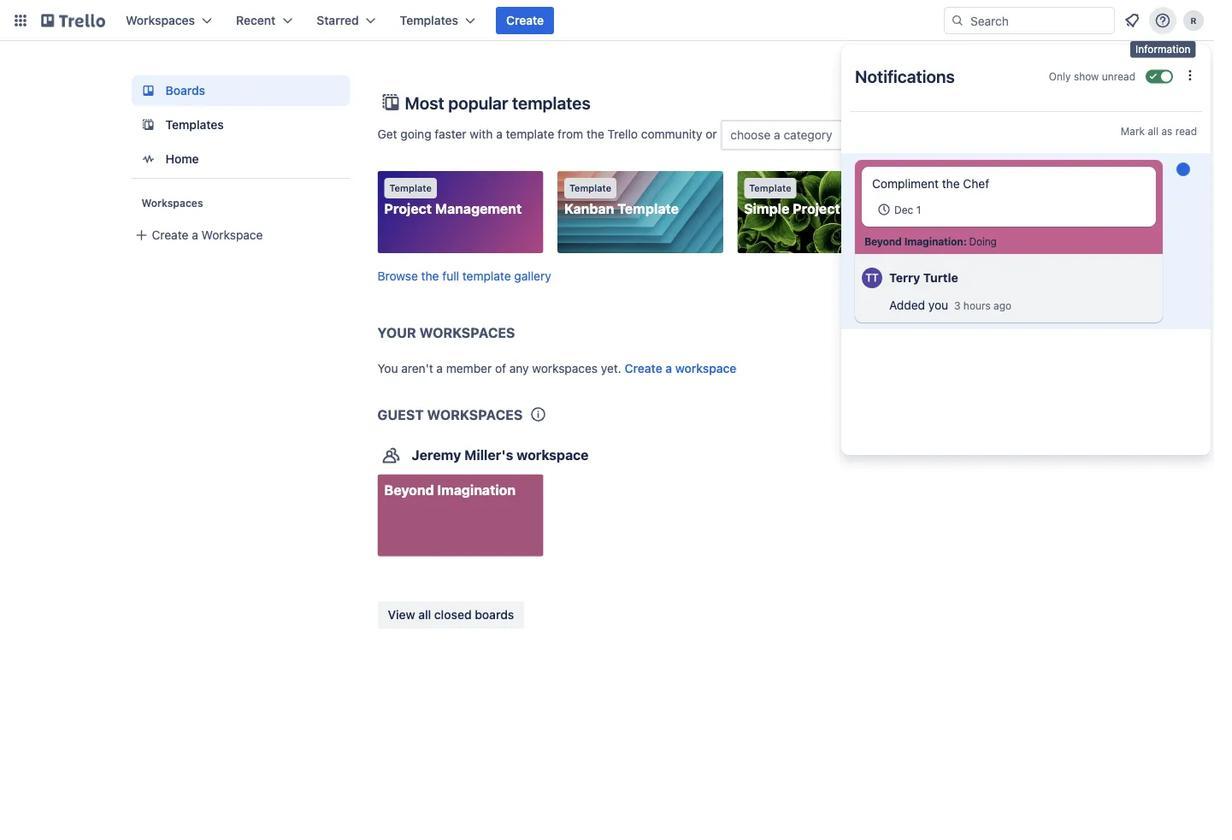 Task type: vqa. For each thing, say whether or not it's contained in the screenshot.
YOUR BOARDS WITH 1 ITEMS element
no



Task type: locate. For each thing, give the bounding box(es) containing it.
community
[[642, 127, 703, 141]]

from
[[558, 127, 584, 141]]

miller's
[[465, 447, 514, 463]]

beyond imagination link down jeremy
[[378, 474, 544, 557]]

terry
[[890, 271, 921, 285]]

dec 1
[[895, 204, 922, 216]]

added you 3 hours ago
[[890, 298, 1012, 312]]

1 horizontal spatial imagination
[[905, 235, 964, 247]]

notifications
[[856, 66, 955, 86]]

project
[[385, 201, 432, 217], [793, 201, 841, 217]]

template down templates
[[506, 127, 555, 141]]

or
[[706, 127, 717, 141]]

ruby anderson (rubyanderson7) image
[[1184, 10, 1205, 31]]

1 project from the left
[[385, 201, 432, 217]]

a right with
[[496, 127, 503, 141]]

the
[[587, 127, 605, 141], [943, 177, 960, 191], [422, 269, 439, 283]]

templates down boards on the left top of the page
[[166, 118, 224, 132]]

1 vertical spatial create
[[152, 228, 189, 242]]

you aren't a member of any workspaces yet. create a workspace
[[378, 361, 737, 375]]

templates button
[[390, 7, 486, 34]]

team
[[979, 201, 1015, 217]]

workspaces inside workspaces popup button
[[126, 13, 195, 27]]

of
[[495, 361, 506, 375]]

templates inside templates link
[[166, 118, 224, 132]]

project up browse
[[385, 201, 432, 217]]

a
[[496, 127, 503, 141], [774, 128, 781, 142], [192, 228, 198, 242], [437, 361, 443, 375], [666, 361, 673, 375]]

all right view
[[419, 608, 431, 622]]

the right from
[[587, 127, 605, 141]]

imagination down miller's
[[438, 482, 516, 498]]

workspaces
[[420, 324, 515, 341], [427, 406, 523, 423]]

the up the remote
[[943, 177, 960, 191]]

imagination down the "1"
[[905, 235, 964, 247]]

0 vertical spatial workspace
[[676, 361, 737, 375]]

home
[[166, 152, 199, 166]]

guest
[[378, 406, 424, 423]]

turtle
[[924, 271, 959, 285]]

workspaces
[[126, 13, 195, 27], [142, 197, 203, 209]]

1 vertical spatial the
[[943, 177, 960, 191]]

2 vertical spatial the
[[422, 269, 439, 283]]

unread
[[1103, 71, 1136, 83]]

as
[[1162, 125, 1173, 137]]

member
[[446, 361, 492, 375]]

0 horizontal spatial create
[[152, 228, 189, 242]]

0 horizontal spatial templates
[[166, 118, 224, 132]]

terry turtle button
[[856, 254, 1164, 295], [890, 271, 959, 285]]

1 vertical spatial workspaces
[[142, 197, 203, 209]]

1 vertical spatial all
[[419, 608, 431, 622]]

create
[[507, 13, 544, 27], [152, 228, 189, 242], [625, 361, 663, 375]]

workspace
[[676, 361, 737, 375], [517, 447, 589, 463]]

workspaces up add icon
[[142, 197, 203, 209]]

all
[[1149, 125, 1159, 137], [419, 608, 431, 622]]

primary element
[[0, 0, 1215, 41]]

1 horizontal spatial create
[[507, 13, 544, 27]]

mark all as read button
[[1121, 122, 1198, 139]]

hub
[[1018, 201, 1045, 217]]

templates up most
[[400, 13, 459, 27]]

workspaces up member
[[420, 324, 515, 341]]

mark
[[1121, 125, 1146, 137]]

template inside template remote team hub
[[930, 183, 972, 194]]

3
[[955, 300, 961, 312]]

browse the full template gallery link
[[378, 269, 552, 283]]

project inside the template simple project board
[[793, 201, 841, 217]]

all inside button
[[1149, 125, 1159, 137]]

the for compliment the chef
[[943, 177, 960, 191]]

1 vertical spatial imagination
[[438, 482, 516, 498]]

beyond for beyond imagination : doing
[[865, 235, 902, 247]]

1 horizontal spatial beyond
[[865, 235, 902, 247]]

all left as
[[1149, 125, 1159, 137]]

dec
[[895, 204, 914, 216]]

templates inside templates popup button
[[400, 13, 459, 27]]

boards link
[[131, 75, 350, 106]]

beyond down jeremy
[[385, 482, 434, 498]]

show
[[1074, 71, 1100, 83]]

1 vertical spatial workspace
[[517, 447, 589, 463]]

browse the full template gallery
[[378, 269, 552, 283]]

1 vertical spatial templates
[[166, 118, 224, 132]]

r
[[1191, 15, 1197, 25]]

add image
[[131, 225, 152, 246]]

beyond imagination link down the "1"
[[865, 234, 964, 248]]

template up simple
[[750, 183, 792, 194]]

0 horizontal spatial all
[[419, 608, 431, 622]]

0 vertical spatial templates
[[400, 13, 459, 27]]

0 horizontal spatial the
[[422, 269, 439, 283]]

beyond imagination : doing
[[865, 235, 997, 247]]

terry turtle (terryturtle) image
[[862, 265, 883, 291]]

project left board
[[793, 201, 841, 217]]

kanban
[[565, 201, 615, 217]]

your workspaces
[[378, 324, 515, 341]]

workspaces up board icon
[[126, 13, 195, 27]]

boards
[[475, 608, 514, 622]]

0 vertical spatial all
[[1149, 125, 1159, 137]]

create a workspace button
[[625, 360, 737, 377]]

0 vertical spatial the
[[587, 127, 605, 141]]

only show unread
[[1050, 71, 1136, 83]]

template for remote
[[930, 183, 972, 194]]

back to home image
[[41, 7, 105, 34]]

create inside button
[[152, 228, 189, 242]]

template
[[506, 127, 555, 141], [463, 269, 511, 283]]

template up the remote
[[930, 183, 972, 194]]

workspaces up miller's
[[427, 406, 523, 423]]

1 vertical spatial beyond imagination link
[[378, 474, 544, 557]]

0 vertical spatial beyond
[[865, 235, 902, 247]]

information tooltip
[[1131, 41, 1197, 58]]

template
[[390, 183, 432, 194], [570, 183, 612, 194], [750, 183, 792, 194], [930, 183, 972, 194], [618, 201, 679, 217]]

trello
[[608, 127, 638, 141]]

get
[[378, 127, 397, 141]]

template inside the template simple project board
[[750, 183, 792, 194]]

search image
[[951, 14, 965, 27]]

home link
[[131, 144, 350, 175]]

home image
[[138, 149, 159, 169]]

2 project from the left
[[793, 201, 841, 217]]

management
[[435, 201, 522, 217]]

the left full
[[422, 269, 439, 283]]

doing
[[970, 235, 997, 247]]

create for create a workspace
[[152, 228, 189, 242]]

0 horizontal spatial imagination
[[438, 482, 516, 498]]

2 vertical spatial create
[[625, 361, 663, 375]]

terry turtle button up the you
[[890, 271, 959, 285]]

0 horizontal spatial beyond
[[385, 482, 434, 498]]

terry turtle button up ago
[[856, 254, 1164, 295]]

1 horizontal spatial project
[[793, 201, 841, 217]]

1 vertical spatial beyond
[[385, 482, 434, 498]]

all for as
[[1149, 125, 1159, 137]]

imagination for beyond imagination : doing
[[905, 235, 964, 247]]

beyond down dec
[[865, 235, 902, 247]]

0 vertical spatial imagination
[[905, 235, 964, 247]]

1 horizontal spatial beyond imagination link
[[865, 234, 964, 248]]

0 horizontal spatial beyond imagination link
[[378, 474, 544, 557]]

workspaces for your workspaces
[[420, 324, 515, 341]]

1 horizontal spatial templates
[[400, 13, 459, 27]]

template for project
[[390, 183, 432, 194]]

all inside button
[[419, 608, 431, 622]]

beyond
[[865, 235, 902, 247], [385, 482, 434, 498]]

a left workspace
[[192, 228, 198, 242]]

template right full
[[463, 269, 511, 283]]

a right choose
[[774, 128, 781, 142]]

template down going
[[390, 183, 432, 194]]

0 horizontal spatial project
[[385, 201, 432, 217]]

compliment the chef
[[873, 177, 990, 191]]

template up kanban
[[570, 183, 612, 194]]

templates link
[[131, 110, 350, 140]]

0 vertical spatial create
[[507, 13, 544, 27]]

0 vertical spatial workspaces
[[420, 324, 515, 341]]

2 horizontal spatial the
[[943, 177, 960, 191]]

board image
[[138, 80, 159, 101]]

beyond imagination link
[[865, 234, 964, 248], [378, 474, 544, 557]]

ago
[[994, 300, 1012, 312]]

jeremy
[[412, 447, 461, 463]]

0 vertical spatial workspaces
[[126, 13, 195, 27]]

beyond imagination
[[385, 482, 516, 498]]

1 vertical spatial workspaces
[[427, 406, 523, 423]]

create inside "button"
[[507, 13, 544, 27]]

1 horizontal spatial the
[[587, 127, 605, 141]]

template inside template project management
[[390, 183, 432, 194]]

2 horizontal spatial create
[[625, 361, 663, 375]]

1 horizontal spatial all
[[1149, 125, 1159, 137]]

workspaces button
[[115, 7, 222, 34]]

0 vertical spatial beyond imagination link
[[865, 234, 964, 248]]



Task type: describe. For each thing, give the bounding box(es) containing it.
with
[[470, 127, 493, 141]]

template right kanban
[[618, 201, 679, 217]]

gallery
[[514, 269, 552, 283]]

workspace
[[202, 228, 263, 242]]

create a workspace button
[[131, 220, 350, 251]]

workspaces for guest workspaces
[[427, 406, 523, 423]]

template simple project board
[[745, 183, 883, 217]]

templates
[[512, 92, 591, 113]]

recent
[[236, 13, 276, 27]]

yet.
[[601, 361, 622, 375]]

you
[[929, 298, 949, 312]]

view all closed boards button
[[378, 601, 525, 629]]

category
[[784, 128, 833, 142]]

read
[[1176, 125, 1198, 137]]

all for closed
[[419, 608, 431, 622]]

a right yet.
[[666, 361, 673, 375]]

beyond for beyond imagination
[[385, 482, 434, 498]]

template remote team hub
[[925, 183, 1045, 217]]

template for kanban
[[570, 183, 612, 194]]

compliment
[[873, 177, 939, 191]]

0 horizontal spatial workspace
[[517, 447, 589, 463]]

popular
[[448, 92, 509, 113]]

the for browse the full template gallery
[[422, 269, 439, 283]]

mark all as read
[[1121, 125, 1198, 137]]

view
[[388, 608, 415, 622]]

create a workspace
[[152, 228, 263, 242]]

terry turtle
[[890, 271, 959, 285]]

create button
[[496, 7, 555, 34]]

boards
[[166, 83, 205, 98]]

:
[[964, 235, 967, 247]]

jeremy miller's workspace
[[412, 447, 589, 463]]

recent button
[[226, 7, 303, 34]]

choose
[[731, 128, 771, 142]]

0 vertical spatial template
[[506, 127, 555, 141]]

any
[[510, 361, 529, 375]]

get going faster with a template from the trello community or
[[378, 127, 721, 141]]

hours
[[964, 300, 991, 312]]

closed
[[435, 608, 472, 622]]

1
[[917, 204, 922, 216]]

template project management
[[385, 183, 522, 217]]

most popular templates
[[405, 92, 591, 113]]

template for simple
[[750, 183, 792, 194]]

guest workspaces
[[378, 406, 523, 423]]

added
[[890, 298, 926, 312]]

remote
[[925, 201, 975, 217]]

create for create
[[507, 13, 544, 27]]

starred button
[[307, 7, 386, 34]]

simple
[[745, 201, 790, 217]]

choose a category
[[731, 128, 833, 142]]

template kanban template
[[565, 183, 679, 217]]

going
[[401, 127, 432, 141]]

project inside template project management
[[385, 201, 432, 217]]

1 vertical spatial template
[[463, 269, 511, 283]]

faster
[[435, 127, 467, 141]]

aren't
[[401, 361, 433, 375]]

browse
[[378, 269, 418, 283]]

1 horizontal spatial workspace
[[676, 361, 737, 375]]

your
[[378, 324, 416, 341]]

information
[[1136, 43, 1191, 55]]

view all closed boards
[[388, 608, 514, 622]]

most
[[405, 92, 445, 113]]

r button
[[1181, 7, 1208, 34]]

chef
[[964, 177, 990, 191]]

0 notifications image
[[1122, 10, 1143, 31]]

a inside button
[[192, 228, 198, 242]]

board
[[844, 201, 883, 217]]

a right aren't
[[437, 361, 443, 375]]

only
[[1050, 71, 1072, 83]]

imagination for beyond imagination
[[438, 482, 516, 498]]

open information menu image
[[1155, 12, 1172, 29]]

template board image
[[138, 115, 159, 135]]

you
[[378, 361, 398, 375]]

starred
[[317, 13, 359, 27]]

Search field
[[965, 8, 1115, 33]]

workspaces
[[532, 361, 598, 375]]

full
[[443, 269, 459, 283]]



